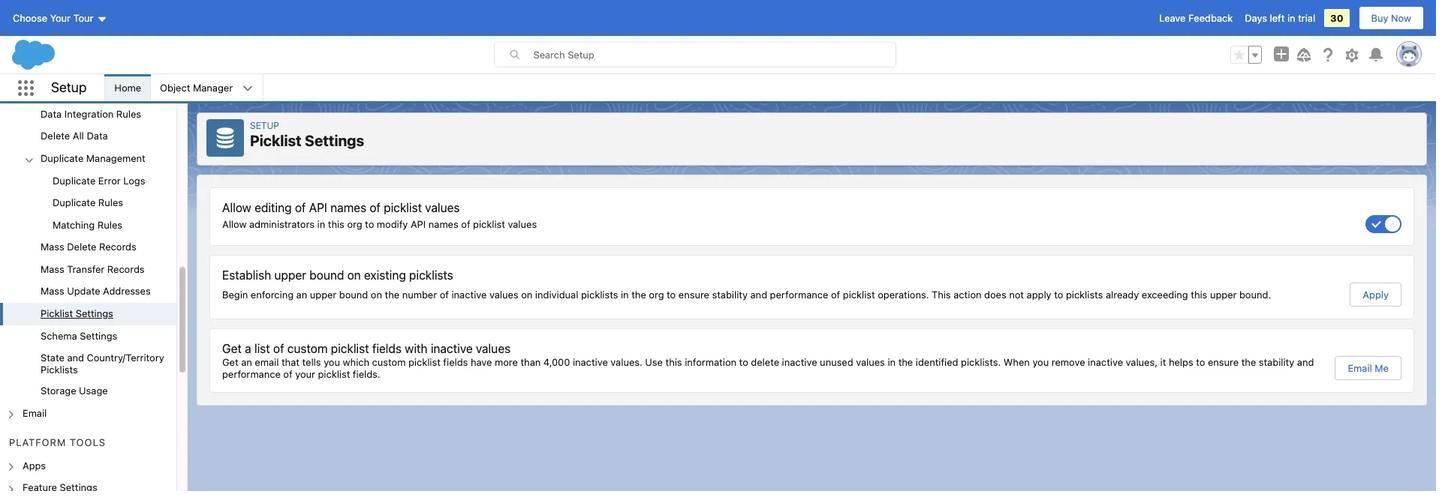Task type: describe. For each thing, give the bounding box(es) containing it.
email for email link
[[23, 408, 47, 420]]

that
[[282, 357, 300, 369]]

0 vertical spatial bound
[[310, 269, 344, 282]]

get for get an email that tells you which custom picklist fields have more than 4,000 inactive values. use this information to delete inactive unused values in the identified picklists. when you remove inactive values, it helps to ensure the stability and performance of your picklist fields.
[[222, 357, 239, 369]]

0 horizontal spatial picklists
[[409, 269, 453, 282]]

email
[[255, 357, 279, 369]]

mass for mass transfer records
[[41, 263, 64, 275]]

your
[[295, 369, 315, 381]]

the right helps
[[1242, 357, 1257, 369]]

performance inside get an email that tells you which custom picklist fields have more than 4,000 inactive values. use this information to delete inactive unused values in the identified picklists. when you remove inactive values, it helps to ensure the stability and performance of your picklist fields.
[[222, 369, 281, 381]]

0 vertical spatial fields
[[372, 342, 402, 356]]

a
[[245, 342, 251, 356]]

feedback
[[1189, 12, 1233, 24]]

1 horizontal spatial and
[[751, 289, 768, 301]]

duplicate rules
[[53, 197, 123, 209]]

in right left
[[1288, 12, 1296, 24]]

1 horizontal spatial picklists
[[581, 289, 618, 301]]

with
[[405, 342, 428, 356]]

in inside get an email that tells you which custom picklist fields have more than 4,000 inactive values. use this information to delete inactive unused values in the identified picklists. when you remove inactive values, it helps to ensure the stability and performance of your picklist fields.
[[888, 357, 896, 369]]

inactive right number
[[452, 289, 487, 301]]

schema
[[41, 330, 77, 342]]

begin
[[222, 289, 248, 301]]

when
[[1004, 357, 1030, 369]]

of right number
[[440, 289, 449, 301]]

2 horizontal spatial upper
[[1211, 289, 1237, 301]]

days
[[1245, 12, 1268, 24]]

4,000
[[544, 357, 570, 369]]

bound.
[[1240, 289, 1272, 301]]

0 horizontal spatial on
[[347, 269, 361, 282]]

your
[[50, 12, 71, 24]]

setup link
[[250, 120, 279, 131]]

editing
[[255, 201, 292, 215]]

get a list of custom picklist fields with inactive values
[[222, 342, 511, 356]]

of inside get an email that tells you which custom picklist fields have more than 4,000 inactive values. use this information to delete inactive unused values in the identified picklists. when you remove inactive values, it helps to ensure the stability and performance of your picklist fields.
[[283, 369, 293, 381]]

object manager
[[160, 82, 233, 94]]

use
[[645, 357, 663, 369]]

data integration rules link
[[41, 108, 141, 121]]

1 vertical spatial this
[[1191, 289, 1208, 301]]

duplicate for duplicate rules
[[53, 197, 96, 209]]

matching rules
[[53, 219, 122, 231]]

it
[[1161, 357, 1167, 369]]

this inside get an email that tells you which custom picklist fields have more than 4,000 inactive values. use this information to delete inactive unused values in the identified picklists. when you remove inactive values, it helps to ensure the stability and performance of your picklist fields.
[[666, 357, 682, 369]]

mass delete records
[[41, 241, 137, 253]]

storage usage link
[[41, 385, 108, 399]]

already
[[1106, 289, 1140, 301]]

now
[[1392, 12, 1412, 24]]

setup for setup picklist settings
[[250, 120, 279, 131]]

mass update addresses
[[41, 286, 151, 298]]

action
[[954, 289, 982, 301]]

ensure inside get an email that tells you which custom picklist fields have more than 4,000 inactive values. use this information to delete inactive unused values in the identified picklists. when you remove inactive values, it helps to ensure the stability and performance of your picklist fields.
[[1208, 357, 1239, 369]]

1 vertical spatial org
[[649, 289, 664, 301]]

mass delete records link
[[41, 241, 137, 254]]

allow editing of api names of picklist values
[[222, 201, 460, 215]]

trial
[[1299, 12, 1316, 24]]

inactive right delete
[[782, 357, 818, 369]]

operations.
[[878, 289, 929, 301]]

update
[[67, 286, 100, 298]]

me
[[1375, 363, 1389, 375]]

apps link
[[23, 460, 46, 473]]

not
[[1010, 289, 1024, 301]]

values,
[[1126, 357, 1158, 369]]

delete
[[751, 357, 780, 369]]

1 vertical spatial delete
[[67, 241, 96, 253]]

integration
[[64, 108, 114, 120]]

mass for mass delete records
[[41, 241, 64, 253]]

inactive up "have"
[[431, 342, 473, 356]]

duplicate error logs link
[[53, 175, 145, 188]]

values.
[[611, 357, 643, 369]]

enforcing
[[251, 289, 294, 301]]

manager
[[193, 82, 233, 94]]

setup for setup
[[51, 79, 87, 95]]

0 horizontal spatial ensure
[[679, 289, 710, 301]]

picklist settings link
[[41, 308, 113, 321]]

0 horizontal spatial api
[[309, 201, 327, 215]]

picklists.
[[961, 357, 1001, 369]]

home link
[[105, 74, 150, 101]]

leave feedback link
[[1160, 12, 1233, 24]]

picklists
[[41, 364, 78, 376]]

fields inside get an email that tells you which custom picklist fields have more than 4,000 inactive values. use this information to delete inactive unused values in the identified picklists. when you remove inactive values, it helps to ensure the stability and performance of your picklist fields.
[[443, 357, 468, 369]]

choose your tour
[[13, 12, 94, 24]]

establish
[[222, 269, 271, 282]]

buy now button
[[1359, 6, 1425, 30]]

matching rules link
[[53, 219, 122, 232]]

choose your tour button
[[12, 6, 108, 30]]

1 vertical spatial bound
[[339, 289, 368, 301]]

exceeding
[[1142, 289, 1189, 301]]

in up values.
[[621, 289, 629, 301]]

matching
[[53, 219, 95, 231]]

in down allow editing of api names of picklist values
[[317, 219, 325, 231]]

allow administrators in this org to modify api names of picklist values
[[222, 219, 537, 231]]

information
[[685, 357, 737, 369]]

inactive right 4,000
[[573, 357, 608, 369]]

leave
[[1160, 12, 1186, 24]]

unused
[[820, 357, 854, 369]]

home
[[114, 82, 141, 94]]

mass for mass update addresses
[[41, 286, 64, 298]]

individual
[[535, 289, 579, 301]]

picklist settings tree item
[[0, 303, 176, 326]]

records for mass transfer records
[[107, 263, 145, 275]]

duplicate management
[[41, 152, 146, 164]]

more
[[495, 357, 518, 369]]

schema settings link
[[41, 330, 117, 343]]

data inside data integration rules "link"
[[41, 108, 62, 120]]

email me button
[[1336, 357, 1402, 381]]

which
[[343, 357, 370, 369]]

remove
[[1052, 357, 1086, 369]]

0 vertical spatial an
[[296, 289, 307, 301]]

have
[[471, 357, 492, 369]]

allow for allow editing of api names of picklist values
[[222, 201, 251, 215]]

management
[[86, 152, 146, 164]]



Task type: vqa. For each thing, say whether or not it's contained in the screenshot.
data integration rules LINK
yes



Task type: locate. For each thing, give the bounding box(es) containing it.
picklists up number
[[409, 269, 453, 282]]

stability
[[712, 289, 748, 301], [1259, 357, 1295, 369]]

0 horizontal spatial and
[[67, 352, 84, 364]]

0 vertical spatial api
[[309, 201, 327, 215]]

this right "exceeding"
[[1191, 289, 1208, 301]]

1 horizontal spatial ensure
[[1208, 357, 1239, 369]]

administrators
[[249, 219, 315, 231]]

api right modify at the left
[[411, 219, 426, 231]]

1 horizontal spatial org
[[649, 289, 664, 301]]

tells
[[302, 357, 321, 369]]

0 vertical spatial delete
[[41, 130, 70, 142]]

1 vertical spatial allow
[[222, 219, 247, 231]]

0 vertical spatial data
[[41, 108, 62, 120]]

mass transfer records
[[41, 263, 145, 275]]

duplicate inside duplicate rules link
[[53, 197, 96, 209]]

on left individual in the bottom of the page
[[521, 289, 533, 301]]

1 vertical spatial data
[[87, 130, 108, 142]]

object
[[160, 82, 190, 94]]

in
[[1288, 12, 1296, 24], [317, 219, 325, 231], [621, 289, 629, 301], [888, 357, 896, 369]]

on down existing
[[371, 289, 382, 301]]

object manager link
[[151, 74, 242, 101]]

0 horizontal spatial custom
[[287, 342, 328, 356]]

rules inside the matching rules link
[[97, 219, 122, 231]]

the down existing
[[385, 289, 400, 301]]

an inside get an email that tells you which custom picklist fields have more than 4,000 inactive values. use this information to delete inactive unused values in the identified picklists. when you remove inactive values, it helps to ensure the stability and performance of your picklist fields.
[[241, 357, 252, 369]]

group containing duplicate error logs
[[0, 170, 176, 237]]

setup picklist settings
[[250, 120, 364, 149]]

data integration rules
[[41, 108, 141, 120]]

this
[[932, 289, 951, 301]]

1 mass from the top
[[41, 241, 64, 253]]

records for mass delete records
[[99, 241, 137, 253]]

inactive
[[452, 289, 487, 301], [431, 342, 473, 356], [573, 357, 608, 369], [782, 357, 818, 369], [1088, 357, 1124, 369]]

fields left with
[[372, 342, 402, 356]]

duplicate inside duplicate error logs link
[[53, 175, 96, 187]]

picklist up schema
[[41, 308, 73, 320]]

custom
[[287, 342, 328, 356], [372, 357, 406, 369]]

email left me
[[1348, 363, 1373, 375]]

state and country/territory picklists link
[[41, 352, 176, 376]]

usage
[[79, 385, 108, 397]]

1 vertical spatial get
[[222, 357, 239, 369]]

logs
[[123, 175, 145, 187]]

state and country/territory picklists
[[41, 352, 164, 376]]

30
[[1331, 12, 1344, 24]]

an right enforcing
[[296, 289, 307, 301]]

0 vertical spatial rules
[[116, 108, 141, 120]]

number
[[402, 289, 437, 301]]

you right tells
[[324, 357, 340, 369]]

does
[[985, 289, 1007, 301]]

1 horizontal spatial picklist
[[250, 132, 302, 149]]

2 horizontal spatial and
[[1298, 357, 1315, 369]]

you right when
[[1033, 357, 1049, 369]]

names right modify at the left
[[429, 219, 459, 231]]

duplicate up duplicate rules
[[53, 175, 96, 187]]

allow left editing
[[222, 201, 251, 215]]

org up use
[[649, 289, 664, 301]]

data up the delete all data
[[41, 108, 62, 120]]

mass inside mass delete records link
[[41, 241, 64, 253]]

picklist inside tree item
[[41, 308, 73, 320]]

buy
[[1372, 12, 1389, 24]]

bound down establish upper bound on existing picklists
[[339, 289, 368, 301]]

apps
[[23, 460, 46, 472]]

of right modify at the left
[[461, 219, 471, 231]]

0 horizontal spatial names
[[331, 201, 367, 215]]

records
[[99, 241, 137, 253], [107, 263, 145, 275]]

email inside email me button
[[1348, 363, 1373, 375]]

0 vertical spatial setup
[[51, 79, 87, 95]]

picklist settings
[[41, 308, 113, 320]]

picklist
[[250, 132, 302, 149], [41, 308, 73, 320]]

rules down error
[[98, 197, 123, 209]]

schema settings
[[41, 330, 117, 342]]

and inside state and country/territory picklists
[[67, 352, 84, 364]]

0 vertical spatial custom
[[287, 342, 328, 356]]

1 horizontal spatial fields
[[443, 357, 468, 369]]

settings inside setup picklist settings
[[305, 132, 364, 149]]

api up administrators
[[309, 201, 327, 215]]

fields
[[372, 342, 402, 356], [443, 357, 468, 369]]

0 vertical spatial picklist
[[250, 132, 302, 149]]

custom inside get an email that tells you which custom picklist fields have more than 4,000 inactive values. use this information to delete inactive unused values in the identified picklists. when you remove inactive values, it helps to ensure the stability and performance of your picklist fields.
[[372, 357, 406, 369]]

settings up allow editing of api names of picklist values
[[305, 132, 364, 149]]

0 vertical spatial get
[[222, 342, 242, 356]]

1 vertical spatial names
[[429, 219, 459, 231]]

0 vertical spatial mass
[[41, 241, 64, 253]]

tour
[[73, 12, 94, 24]]

setup inside setup picklist settings
[[250, 120, 279, 131]]

of up administrators
[[295, 201, 306, 215]]

duplicate for duplicate management
[[41, 152, 84, 164]]

platform tools
[[9, 437, 106, 449]]

1 vertical spatial rules
[[98, 197, 123, 209]]

ensure up information
[[679, 289, 710, 301]]

1 horizontal spatial names
[[429, 219, 459, 231]]

platform
[[9, 437, 66, 449]]

this
[[328, 219, 345, 231], [1191, 289, 1208, 301], [666, 357, 682, 369]]

delete
[[41, 130, 70, 142], [67, 241, 96, 253]]

and
[[751, 289, 768, 301], [67, 352, 84, 364], [1298, 357, 1315, 369]]

email up platform
[[23, 408, 47, 420]]

values inside get an email that tells you which custom picklist fields have more than 4,000 inactive values. use this information to delete inactive unused values in the identified picklists. when you remove inactive values, it helps to ensure the stability and performance of your picklist fields.
[[856, 357, 885, 369]]

1 vertical spatial custom
[[372, 357, 406, 369]]

settings
[[305, 132, 364, 149], [76, 308, 113, 320], [80, 330, 117, 342]]

1 horizontal spatial email
[[1348, 363, 1373, 375]]

0 vertical spatial records
[[99, 241, 137, 253]]

2 vertical spatial duplicate
[[53, 197, 96, 209]]

state
[[41, 352, 64, 364]]

addresses
[[103, 286, 151, 298]]

0 vertical spatial ensure
[[679, 289, 710, 301]]

country/territory
[[87, 352, 164, 364]]

org down allow editing of api names of picklist values
[[347, 219, 362, 231]]

custom down get a list of custom picklist fields with inactive values
[[372, 357, 406, 369]]

of up unused
[[831, 289, 841, 301]]

of up allow administrators in this org to modify api names of picklist values
[[370, 201, 381, 215]]

records up mass transfer records
[[99, 241, 137, 253]]

duplicate management tree item
[[0, 148, 176, 237]]

1 vertical spatial stability
[[1259, 357, 1295, 369]]

delete left all
[[41, 130, 70, 142]]

data
[[41, 108, 62, 120], [87, 130, 108, 142]]

upper down establish upper bound on existing picklists
[[310, 289, 337, 301]]

and down schema settings 'link'
[[67, 352, 84, 364]]

picklists
[[409, 269, 453, 282], [581, 289, 618, 301], [1066, 289, 1104, 301]]

1 vertical spatial setup
[[250, 120, 279, 131]]

existing
[[364, 269, 406, 282]]

stability inside get an email that tells you which custom picklist fields have more than 4,000 inactive values. use this information to delete inactive unused values in the identified picklists. when you remove inactive values, it helps to ensure the stability and performance of your picklist fields.
[[1259, 357, 1295, 369]]

0 horizontal spatial stability
[[712, 289, 748, 301]]

0 horizontal spatial setup
[[51, 79, 87, 95]]

this down allow editing of api names of picklist values
[[328, 219, 345, 231]]

1 vertical spatial fields
[[443, 357, 468, 369]]

the
[[385, 289, 400, 301], [632, 289, 646, 301], [899, 357, 913, 369], [1242, 357, 1257, 369]]

records up "addresses"
[[107, 263, 145, 275]]

an down a at the bottom of page
[[241, 357, 252, 369]]

0 vertical spatial allow
[[222, 201, 251, 215]]

delete down the matching rules link
[[67, 241, 96, 253]]

and left email me button in the bottom right of the page
[[1298, 357, 1315, 369]]

storage usage
[[41, 385, 108, 397]]

get left a at the bottom of page
[[222, 342, 242, 356]]

this right use
[[666, 357, 682, 369]]

1 vertical spatial duplicate
[[53, 175, 96, 187]]

settings for picklist settings
[[76, 308, 113, 320]]

0 horizontal spatial data
[[41, 108, 62, 120]]

0 horizontal spatial org
[[347, 219, 362, 231]]

1 horizontal spatial upper
[[310, 289, 337, 301]]

duplicate for duplicate error logs
[[53, 175, 96, 187]]

upper left bound.
[[1211, 289, 1237, 301]]

1 horizontal spatial stability
[[1259, 357, 1295, 369]]

0 vertical spatial names
[[331, 201, 367, 215]]

mass inside mass transfer records link
[[41, 263, 64, 275]]

0 horizontal spatial performance
[[222, 369, 281, 381]]

1 vertical spatial records
[[107, 263, 145, 275]]

rules down home 'link'
[[116, 108, 141, 120]]

email for email me
[[1348, 363, 1373, 375]]

get left email
[[222, 357, 239, 369]]

1 horizontal spatial performance
[[770, 289, 829, 301]]

picklist inside setup picklist settings
[[250, 132, 302, 149]]

in left identified
[[888, 357, 896, 369]]

duplicate management link
[[41, 152, 146, 166]]

the left identified
[[899, 357, 913, 369]]

1 vertical spatial an
[[241, 357, 252, 369]]

settings inside 'link'
[[80, 330, 117, 342]]

2 vertical spatial mass
[[41, 286, 64, 298]]

picklist
[[384, 201, 422, 215], [473, 219, 505, 231], [843, 289, 875, 301], [331, 342, 369, 356], [409, 357, 441, 369], [318, 369, 350, 381]]

2 you from the left
[[1033, 357, 1049, 369]]

email me
[[1348, 363, 1389, 375]]

and inside get an email that tells you which custom picklist fields have more than 4,000 inactive values. use this information to delete inactive unused values in the identified picklists. when you remove inactive values, it helps to ensure the stability and performance of your picklist fields.
[[1298, 357, 1315, 369]]

0 horizontal spatial an
[[241, 357, 252, 369]]

settings down mass update addresses link
[[76, 308, 113, 320]]

picklists right individual in the bottom of the page
[[581, 289, 618, 301]]

0 horizontal spatial this
[[328, 219, 345, 231]]

0 vertical spatial org
[[347, 219, 362, 231]]

setup
[[51, 79, 87, 95], [250, 120, 279, 131]]

group containing data integration rules
[[0, 37, 176, 403]]

allow for allow administrators in this org to modify api names of picklist values
[[222, 219, 247, 231]]

mass transfer records link
[[41, 263, 145, 277]]

get inside get an email that tells you which custom picklist fields have more than 4,000 inactive values. use this information to delete inactive unused values in the identified picklists. when you remove inactive values, it helps to ensure the stability and performance of your picklist fields.
[[222, 357, 239, 369]]

get
[[222, 342, 242, 356], [222, 357, 239, 369]]

1 vertical spatial api
[[411, 219, 426, 231]]

1 vertical spatial performance
[[222, 369, 281, 381]]

1 vertical spatial mass
[[41, 263, 64, 275]]

2 mass from the top
[[41, 263, 64, 275]]

0 vertical spatial email
[[1348, 363, 1373, 375]]

0 horizontal spatial picklist
[[41, 308, 73, 320]]

1 horizontal spatial you
[[1033, 357, 1049, 369]]

get for get a list of custom picklist fields with inactive values
[[222, 342, 242, 356]]

group
[[0, 37, 176, 403], [1231, 46, 1262, 64], [0, 170, 176, 237]]

1 allow from the top
[[222, 201, 251, 215]]

1 vertical spatial ensure
[[1208, 357, 1239, 369]]

1 vertical spatial picklist
[[41, 308, 73, 320]]

1 you from the left
[[324, 357, 340, 369]]

rules inside duplicate rules link
[[98, 197, 123, 209]]

stability down bound.
[[1259, 357, 1295, 369]]

1 horizontal spatial an
[[296, 289, 307, 301]]

mass left transfer
[[41, 263, 64, 275]]

buy now
[[1372, 12, 1412, 24]]

on left existing
[[347, 269, 361, 282]]

allow left administrators
[[222, 219, 247, 231]]

rules inside data integration rules "link"
[[116, 108, 141, 120]]

upper up enforcing
[[274, 269, 306, 282]]

org
[[347, 219, 362, 231], [649, 289, 664, 301]]

0 vertical spatial settings
[[305, 132, 364, 149]]

email
[[1348, 363, 1373, 375], [23, 408, 47, 420]]

email link
[[23, 408, 47, 421]]

1 vertical spatial settings
[[76, 308, 113, 320]]

values
[[425, 201, 460, 215], [508, 219, 537, 231], [490, 289, 519, 301], [476, 342, 511, 356], [856, 357, 885, 369]]

picklists left 'already' at the right of the page
[[1066, 289, 1104, 301]]

1 vertical spatial email
[[23, 408, 47, 420]]

rules for duplicate rules
[[98, 197, 123, 209]]

helps
[[1169, 357, 1194, 369]]

data right all
[[87, 130, 108, 142]]

2 horizontal spatial this
[[1191, 289, 1208, 301]]

settings for schema settings
[[80, 330, 117, 342]]

0 vertical spatial stability
[[712, 289, 748, 301]]

of right 'list'
[[273, 342, 284, 356]]

duplicate
[[41, 152, 84, 164], [53, 175, 96, 187], [53, 197, 96, 209]]

data inside delete all data link
[[87, 130, 108, 142]]

delete all data
[[41, 130, 108, 142]]

allow
[[222, 201, 251, 215], [222, 219, 247, 231]]

establish upper bound on existing picklists
[[222, 269, 453, 282]]

2 allow from the top
[[222, 219, 247, 231]]

upper
[[274, 269, 306, 282], [310, 289, 337, 301], [1211, 289, 1237, 301]]

inactive left values,
[[1088, 357, 1124, 369]]

0 vertical spatial duplicate
[[41, 152, 84, 164]]

rules up the mass delete records
[[97, 219, 122, 231]]

of
[[295, 201, 306, 215], [370, 201, 381, 215], [461, 219, 471, 231], [440, 289, 449, 301], [831, 289, 841, 301], [273, 342, 284, 356], [283, 369, 293, 381]]

0 horizontal spatial upper
[[274, 269, 306, 282]]

0 horizontal spatial email
[[23, 408, 47, 420]]

settings inside tree item
[[76, 308, 113, 320]]

of left your
[[283, 369, 293, 381]]

than
[[521, 357, 541, 369]]

1 horizontal spatial api
[[411, 219, 426, 231]]

api
[[309, 201, 327, 215], [411, 219, 426, 231]]

rules for matching rules
[[97, 219, 122, 231]]

settings down the picklist settings tree item
[[80, 330, 117, 342]]

picklist down "setup" link
[[250, 132, 302, 149]]

3 mass from the top
[[41, 286, 64, 298]]

duplicate down delete all data link
[[41, 152, 84, 164]]

stability up information
[[712, 289, 748, 301]]

0 horizontal spatial fields
[[372, 342, 402, 356]]

ensure right helps
[[1208, 357, 1239, 369]]

mass left update in the bottom of the page
[[41, 286, 64, 298]]

the up values.
[[632, 289, 646, 301]]

mass down matching
[[41, 241, 64, 253]]

duplicate inside duplicate management link
[[41, 152, 84, 164]]

1 horizontal spatial data
[[87, 130, 108, 142]]

1 horizontal spatial on
[[371, 289, 382, 301]]

1 horizontal spatial this
[[666, 357, 682, 369]]

left
[[1270, 12, 1285, 24]]

names up allow administrators in this org to modify api names of picklist values
[[331, 201, 367, 215]]

2 vertical spatial this
[[666, 357, 682, 369]]

duplicate rules link
[[53, 197, 123, 210]]

2 horizontal spatial picklists
[[1066, 289, 1104, 301]]

0 vertical spatial this
[[328, 219, 345, 231]]

1 horizontal spatial custom
[[372, 357, 406, 369]]

apply button
[[1351, 283, 1402, 307]]

1 get from the top
[[222, 342, 242, 356]]

delete all data link
[[41, 130, 108, 143]]

duplicate up matching
[[53, 197, 96, 209]]

1 horizontal spatial setup
[[250, 120, 279, 131]]

error
[[98, 175, 121, 187]]

mass inside mass update addresses link
[[41, 286, 64, 298]]

custom up tells
[[287, 342, 328, 356]]

and up delete
[[751, 289, 768, 301]]

bound left existing
[[310, 269, 344, 282]]

apply
[[1363, 289, 1389, 301]]

apply
[[1027, 289, 1052, 301]]

bound
[[310, 269, 344, 282], [339, 289, 368, 301]]

2 vertical spatial rules
[[97, 219, 122, 231]]

begin enforcing an upper bound on the number of inactive values on individual picklists in the org to ensure stability and performance of picklist operations. this action does not apply to picklists already exceeding this upper bound.
[[222, 289, 1272, 301]]

2 horizontal spatial on
[[521, 289, 533, 301]]

leave feedback
[[1160, 12, 1233, 24]]

fields left "have"
[[443, 357, 468, 369]]

all
[[73, 130, 84, 142]]

get an email that tells you which custom picklist fields have more than 4,000 inactive values. use this information to delete inactive unused values in the identified picklists. when you remove inactive values, it helps to ensure the stability and performance of your picklist fields.
[[222, 357, 1315, 381]]

2 vertical spatial settings
[[80, 330, 117, 342]]

0 horizontal spatial you
[[324, 357, 340, 369]]

0 vertical spatial performance
[[770, 289, 829, 301]]

storage
[[41, 385, 76, 397]]

2 get from the top
[[222, 357, 239, 369]]



